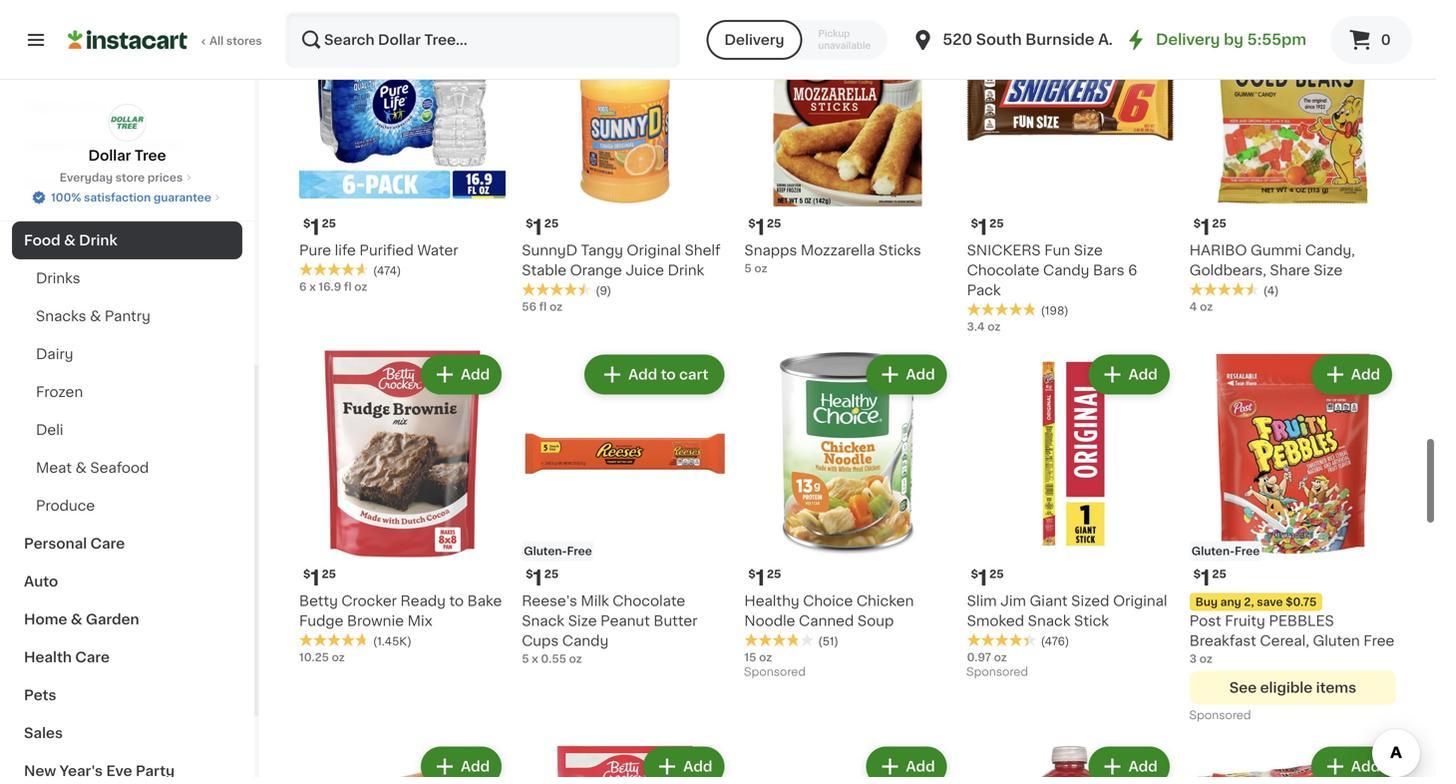 Task type: locate. For each thing, give the bounding box(es) containing it.
1 horizontal spatial 6
[[1129, 263, 1138, 277]]

gluten-free for buy any 2, save $0.75
[[1192, 546, 1260, 557]]

1 vertical spatial x
[[532, 654, 539, 665]]

size up bars
[[1074, 243, 1103, 257]]

food
[[24, 233, 61, 247]]

eligible
[[1261, 681, 1313, 695]]

$ up snickers on the right top of page
[[971, 218, 979, 229]]

$ 1 25 up sunnyd
[[526, 217, 559, 238]]

1 horizontal spatial sponsored badge image
[[967, 667, 1028, 679]]

dollar tree
[[88, 149, 166, 163]]

$ 1 25
[[303, 217, 336, 238], [749, 217, 782, 238], [526, 217, 559, 238], [971, 217, 1004, 238], [1194, 217, 1227, 238], [303, 568, 336, 589], [749, 568, 782, 589], [526, 568, 559, 589], [971, 568, 1004, 589], [1194, 568, 1227, 589]]

★★★★★
[[299, 262, 369, 276], [299, 262, 369, 276], [522, 282, 592, 296], [522, 282, 592, 296], [1190, 282, 1260, 296], [1190, 282, 1260, 296], [967, 302, 1037, 316], [967, 302, 1037, 316], [299, 633, 369, 647], [299, 633, 369, 647], [745, 633, 815, 647], [745, 633, 815, 647], [967, 633, 1037, 647], [967, 633, 1037, 647]]

1 for healthy choice chicken noodle canned soup
[[756, 568, 765, 589]]

fl right 56
[[539, 301, 547, 312]]

0 horizontal spatial 5
[[522, 654, 529, 665]]

25 for healthy choice chicken noodle canned soup
[[767, 569, 782, 580]]

2 gluten- from the left
[[1192, 546, 1235, 557]]

chocolate up peanut
[[613, 594, 686, 608]]

reese's
[[522, 594, 578, 608]]

3.4 oz
[[967, 321, 1001, 332]]

sponsored badge image down '15 oz'
[[745, 667, 805, 679]]

1 vertical spatial to
[[450, 594, 464, 608]]

1 up betty
[[311, 568, 320, 589]]

& inside 'home & garden' link
[[71, 613, 82, 627]]

25 up slim
[[990, 569, 1004, 580]]

25 up snickers on the right top of page
[[990, 218, 1004, 229]]

x left the 0.55
[[532, 654, 539, 665]]

5 inside "reese's milk chocolate snack size peanut butter cups candy 5 x 0.55 oz"
[[522, 654, 529, 665]]

None search field
[[285, 12, 681, 68]]

candy up the 0.55
[[563, 634, 609, 648]]

$ 1 25 up pure
[[303, 217, 336, 238]]

& inside "meat & seafood" link
[[75, 461, 87, 475]]

care down home & garden
[[75, 651, 110, 665]]

0 horizontal spatial chocolate
[[613, 594, 686, 608]]

1 horizontal spatial drink
[[668, 263, 705, 277]]

sponsored badge image down 0.97 oz
[[967, 667, 1028, 679]]

add inside button
[[629, 367, 658, 381]]

all stores
[[210, 35, 262, 46]]

milk
[[581, 594, 609, 608]]

0 horizontal spatial original
[[627, 243, 681, 257]]

care up auto "link"
[[90, 537, 125, 551]]

1 horizontal spatial snack
[[1028, 614, 1071, 628]]

$ up reese's
[[526, 569, 533, 580]]

delivery by 5:55pm link
[[1125, 28, 1307, 52]]

25 up reese's
[[545, 569, 559, 580]]

gluten-free up reese's
[[524, 546, 592, 557]]

5 down 'snapps'
[[745, 263, 752, 274]]

pure life purified water
[[299, 243, 459, 257]]

all stores link
[[68, 12, 263, 68]]

25 for buy any 2, save $0.75
[[1213, 569, 1227, 580]]

fruity
[[1226, 614, 1266, 628]]

0 horizontal spatial sponsored badge image
[[745, 667, 805, 679]]

1 vertical spatial candy
[[563, 634, 609, 648]]

$ 1 25 for haribo gummi candy, goldbears, share size
[[1194, 217, 1227, 238]]

0 horizontal spatial drink
[[79, 233, 118, 247]]

fl
[[344, 281, 352, 292], [539, 301, 547, 312]]

0 vertical spatial 5
[[745, 263, 752, 274]]

0 vertical spatial 6
[[1129, 263, 1138, 277]]

6 left 16.9
[[299, 281, 307, 292]]

service type group
[[707, 20, 887, 60]]

goldbears,
[[1190, 263, 1267, 277]]

5 inside snapps mozzarella sticks 5 oz
[[745, 263, 752, 274]]

pebbles
[[1269, 614, 1335, 628]]

x left 16.9
[[309, 281, 316, 292]]

5
[[745, 263, 752, 274], [522, 654, 529, 665]]

delivery for delivery
[[725, 33, 785, 47]]

cups
[[522, 634, 559, 648]]

25 up 'snapps'
[[767, 218, 782, 229]]

& inside snacks & pantry link
[[90, 309, 101, 323]]

1 horizontal spatial candy
[[1044, 263, 1090, 277]]

personal care link
[[12, 525, 242, 563]]

1 vertical spatial size
[[1314, 263, 1343, 277]]

1 horizontal spatial x
[[532, 654, 539, 665]]

oz inside post fruity pebbles breakfast cereal, gluten free 3 oz
[[1200, 654, 1213, 665]]

size inside "reese's milk chocolate snack size peanut butter cups candy 5 x 0.55 oz"
[[568, 614, 597, 628]]

care
[[90, 537, 125, 551], [75, 651, 110, 665]]

0 vertical spatial fl
[[344, 281, 352, 292]]

free up milk
[[567, 546, 592, 557]]

$ 1 25 up buy
[[1194, 568, 1227, 589]]

& for garden
[[71, 613, 82, 627]]

snack down "giant"
[[1028, 614, 1071, 628]]

$ for betty crocker ready to bake fudge brownie mix
[[303, 569, 311, 580]]

0 vertical spatial drink
[[79, 233, 118, 247]]

crocker
[[342, 594, 397, 608]]

$ up pure
[[303, 218, 311, 229]]

1 vertical spatial chocolate
[[613, 594, 686, 608]]

1 horizontal spatial size
[[1074, 243, 1103, 257]]

0 horizontal spatial gluten-free
[[524, 546, 592, 557]]

gluten-free up any
[[1192, 546, 1260, 557]]

burnside
[[1026, 32, 1095, 47]]

sunnyd
[[522, 243, 578, 257]]

2 horizontal spatial sponsored badge image
[[1190, 710, 1250, 722]]

candy,
[[1306, 243, 1356, 257]]

chocolate inside "reese's milk chocolate snack size peanut butter cups candy 5 x 0.55 oz"
[[613, 594, 686, 608]]

delivery for delivery by 5:55pm
[[1156, 32, 1221, 47]]

home up health
[[24, 613, 67, 627]]

$ for buy any 2, save $0.75
[[1194, 569, 1201, 580]]

chocolate down snickers on the right top of page
[[967, 263, 1040, 277]]

drinks link
[[12, 259, 242, 297]]

oz right 3
[[1200, 654, 1213, 665]]

cart
[[679, 367, 709, 381]]

original right sized
[[1114, 594, 1168, 608]]

1
[[311, 217, 320, 238], [756, 217, 765, 238], [533, 217, 543, 238], [979, 217, 988, 238], [1201, 217, 1211, 238], [311, 568, 320, 589], [756, 568, 765, 589], [533, 568, 543, 589], [979, 568, 988, 589], [1201, 568, 1211, 589]]

home improvement & hardware link
[[12, 164, 242, 222]]

original inside sunnyd tangy original shelf stable orange juice drink
[[627, 243, 681, 257]]

1 for betty crocker ready to bake fudge brownie mix
[[311, 568, 320, 589]]

home
[[24, 176, 67, 190], [24, 613, 67, 627]]

15 oz
[[745, 652, 773, 663]]

health
[[24, 651, 72, 665]]

0 horizontal spatial free
[[567, 546, 592, 557]]

1 up reese's
[[533, 568, 543, 589]]

2 horizontal spatial size
[[1314, 263, 1343, 277]]

& for seafood
[[75, 461, 87, 475]]

1 up 'snapps'
[[756, 217, 765, 238]]

10.25
[[299, 652, 329, 663]]

oz right 16.9
[[354, 281, 368, 292]]

personal care
[[24, 537, 125, 551]]

sponsored badge image down see
[[1190, 710, 1250, 722]]

25 up pure
[[322, 218, 336, 229]]

ready
[[401, 594, 446, 608]]

frozen link
[[12, 373, 242, 411]]

1 for snapps mozzarella sticks
[[756, 217, 765, 238]]

delivery by 5:55pm
[[1156, 32, 1307, 47]]

1 vertical spatial 6
[[299, 281, 307, 292]]

oz right the 0.55
[[569, 654, 582, 665]]

& right food at the top of page
[[64, 233, 76, 247]]

& for pantry
[[90, 309, 101, 323]]

$ up the haribo
[[1194, 218, 1201, 229]]

25 for betty crocker ready to bake fudge brownie mix
[[322, 569, 336, 580]]

$ up slim
[[971, 569, 979, 580]]

&
[[83, 138, 95, 152], [171, 176, 183, 190], [64, 233, 76, 247], [90, 309, 101, 323], [75, 461, 87, 475], [71, 613, 82, 627]]

1 for reese's milk chocolate snack size peanut butter cups candy
[[533, 568, 543, 589]]

0 horizontal spatial candy
[[563, 634, 609, 648]]

bars
[[1094, 263, 1125, 277]]

1 up slim
[[979, 568, 988, 589]]

0 horizontal spatial x
[[309, 281, 316, 292]]

$ for healthy choice chicken noodle canned soup
[[749, 569, 756, 580]]

care for health care
[[75, 651, 110, 665]]

$ for haribo gummi candy, goldbears, share size
[[1194, 218, 1201, 229]]

butter
[[654, 614, 698, 628]]

purified
[[360, 243, 414, 257]]

produce
[[36, 499, 95, 513]]

sponsored badge image
[[745, 667, 805, 679], [967, 667, 1028, 679], [1190, 710, 1250, 722]]

& right "meat"
[[75, 461, 87, 475]]

& inside 'apparel & accessories' link
[[83, 138, 95, 152]]

$ 1 25 up snickers on the right top of page
[[971, 217, 1004, 238]]

smoked
[[967, 614, 1025, 628]]

25 up betty
[[322, 569, 336, 580]]

10.25 oz
[[299, 652, 345, 663]]

25 for snickers fun size chocolate candy bars 6 pack
[[990, 218, 1004, 229]]

1 vertical spatial original
[[1114, 594, 1168, 608]]

$ up 'snapps'
[[749, 218, 756, 229]]

& inside home improvement & hardware
[[171, 176, 183, 190]]

0 vertical spatial to
[[661, 367, 676, 381]]

free up the 2,
[[1235, 546, 1260, 557]]

1 up snickers on the right top of page
[[979, 217, 988, 238]]

gluten- for buy any 2, save $0.75
[[1192, 546, 1235, 557]]

& left pantry
[[90, 309, 101, 323]]

$ for pure life purified water
[[303, 218, 311, 229]]

product group
[[299, 0, 506, 295], [522, 0, 729, 315], [745, 0, 951, 276], [967, 0, 1174, 335], [1190, 0, 1397, 315], [299, 351, 506, 666], [522, 351, 729, 667], [745, 351, 951, 683], [967, 351, 1174, 683], [1190, 351, 1397, 727], [299, 743, 506, 777], [522, 743, 729, 777], [745, 743, 951, 777], [967, 743, 1174, 777], [1190, 743, 1397, 777]]

0 vertical spatial home
[[24, 176, 67, 190]]

candy inside snickers fun size chocolate candy bars 6 pack
[[1044, 263, 1090, 277]]

1 horizontal spatial free
[[1235, 546, 1260, 557]]

home for home & garden
[[24, 613, 67, 627]]

1 vertical spatial home
[[24, 613, 67, 627]]

instacart logo image
[[68, 28, 188, 52]]

apparel & accessories link
[[12, 126, 242, 164]]

2 home from the top
[[24, 613, 67, 627]]

4 oz
[[1190, 301, 1214, 312]]

gluten-
[[524, 546, 567, 557], [1192, 546, 1235, 557]]

to inside button
[[661, 367, 676, 381]]

$ 1 25 up betty
[[303, 568, 336, 589]]

home inside home improvement & hardware
[[24, 176, 67, 190]]

free right gluten
[[1364, 634, 1395, 648]]

2 snack from the left
[[1028, 614, 1071, 628]]

free for buy any 2, save $0.75
[[1235, 546, 1260, 557]]

1 vertical spatial care
[[75, 651, 110, 665]]

betty
[[299, 594, 338, 608]]

1 horizontal spatial 5
[[745, 263, 752, 274]]

0 horizontal spatial snack
[[522, 614, 565, 628]]

mozzarella
[[801, 243, 876, 257]]

health care
[[24, 651, 110, 665]]

chicken
[[857, 594, 914, 608]]

guarantee
[[154, 192, 211, 203]]

6 inside snickers fun size chocolate candy bars 6 pack
[[1129, 263, 1138, 277]]

size down milk
[[568, 614, 597, 628]]

0 vertical spatial size
[[1074, 243, 1103, 257]]

gluten- up buy
[[1192, 546, 1235, 557]]

size inside haribo gummi candy, goldbears, share size
[[1314, 263, 1343, 277]]

1 horizontal spatial gluten-
[[1192, 546, 1235, 557]]

1 up the haribo
[[1201, 217, 1211, 238]]

drink down shelf
[[668, 263, 705, 277]]

0 horizontal spatial to
[[450, 594, 464, 608]]

25 up any
[[1213, 569, 1227, 580]]

0 vertical spatial original
[[627, 243, 681, 257]]

to inside betty crocker ready to bake fudge brownie mix
[[450, 594, 464, 608]]

personal
[[24, 537, 87, 551]]

$ 1 25 up the haribo
[[1194, 217, 1227, 238]]

original inside 'slim jim giant sized original smoked snack stick'
[[1114, 594, 1168, 608]]

$ 1 25 for reese's milk chocolate snack size peanut butter cups candy
[[526, 568, 559, 589]]

everyday store prices
[[60, 172, 183, 183]]

1 gluten- from the left
[[524, 546, 567, 557]]

$ up sunnyd
[[526, 218, 533, 229]]

25 for pure life purified water
[[322, 218, 336, 229]]

delivery inside "button"
[[725, 33, 785, 47]]

gluten- up reese's
[[524, 546, 567, 557]]

0 horizontal spatial size
[[568, 614, 597, 628]]

drink down satisfaction
[[79, 233, 118, 247]]

$ 1 25 for slim jim giant sized original smoked snack stick
[[971, 568, 1004, 589]]

$ 1 25 up slim
[[971, 568, 1004, 589]]

2 horizontal spatial free
[[1364, 634, 1395, 648]]

(476)
[[1041, 636, 1070, 647]]

25 for slim jim giant sized original smoked snack stick
[[990, 569, 1004, 580]]

1 for haribo gummi candy, goldbears, share size
[[1201, 217, 1211, 238]]

1 vertical spatial 5
[[522, 654, 529, 665]]

sales
[[24, 726, 63, 740]]

fl right 16.9
[[344, 281, 352, 292]]

25 up the haribo
[[1213, 218, 1227, 229]]

to left cart
[[661, 367, 676, 381]]

to left bake
[[450, 594, 464, 608]]

pantry
[[105, 309, 151, 323]]

buy any 2, save $0.75
[[1196, 597, 1317, 608]]

home for home improvement & hardware
[[24, 176, 67, 190]]

1 gluten-free from the left
[[524, 546, 592, 557]]

oz down 'snapps'
[[755, 263, 768, 274]]

& up guarantee
[[171, 176, 183, 190]]

1 horizontal spatial original
[[1114, 594, 1168, 608]]

snapps
[[745, 243, 798, 257]]

1 home from the top
[[24, 176, 67, 190]]

1 up buy
[[1201, 568, 1211, 589]]

candy down fun
[[1044, 263, 1090, 277]]

$ 1 25 up reese's
[[526, 568, 559, 589]]

see eligible items
[[1230, 681, 1357, 695]]

2 vertical spatial size
[[568, 614, 597, 628]]

sized
[[1072, 594, 1110, 608]]

dollar
[[88, 149, 131, 163]]

gummi
[[1251, 243, 1302, 257]]

sponsored badge image for healthy choice chicken noodle canned soup
[[745, 667, 805, 679]]

$ up healthy
[[749, 569, 756, 580]]

$ 1 25 for snapps mozzarella sticks
[[749, 217, 782, 238]]

food & drink link
[[12, 222, 242, 259]]

gluten-free for 1
[[524, 546, 592, 557]]

0 vertical spatial chocolate
[[967, 263, 1040, 277]]

25 up sunnyd
[[545, 218, 559, 229]]

oz right 3.4
[[988, 321, 1001, 332]]

1 vertical spatial fl
[[539, 301, 547, 312]]

(1.45k)
[[373, 636, 412, 647]]

0 vertical spatial x
[[309, 281, 316, 292]]

1 horizontal spatial delivery
[[1156, 32, 1221, 47]]

slim
[[967, 594, 997, 608]]

candy inside "reese's milk chocolate snack size peanut butter cups candy 5 x 0.55 oz"
[[563, 634, 609, 648]]

1 snack from the left
[[522, 614, 565, 628]]

5:55pm
[[1248, 32, 1307, 47]]

0 horizontal spatial gluten-
[[524, 546, 567, 557]]

$ up betty
[[303, 569, 311, 580]]

electronics link
[[12, 88, 242, 126]]

$ 1 25 up healthy
[[749, 568, 782, 589]]

6 right bars
[[1129, 263, 1138, 277]]

x inside "reese's milk chocolate snack size peanut butter cups candy 5 x 0.55 oz"
[[532, 654, 539, 665]]

(51)
[[819, 636, 839, 647]]

food & drink
[[24, 233, 118, 247]]

drinks
[[36, 271, 80, 285]]

1 horizontal spatial gluten-free
[[1192, 546, 1260, 557]]

25
[[322, 218, 336, 229], [767, 218, 782, 229], [545, 218, 559, 229], [990, 218, 1004, 229], [1213, 218, 1227, 229], [322, 569, 336, 580], [767, 569, 782, 580], [545, 569, 559, 580], [990, 569, 1004, 580], [1213, 569, 1227, 580]]

(9)
[[596, 285, 612, 296]]

$ 1 25 up 'snapps'
[[749, 217, 782, 238]]

1 horizontal spatial chocolate
[[967, 263, 1040, 277]]

size down "candy,"
[[1314, 263, 1343, 277]]

$ up buy
[[1194, 569, 1201, 580]]

0 horizontal spatial delivery
[[725, 33, 785, 47]]

$ 1 25 for pure life purified water
[[303, 217, 336, 238]]

1 vertical spatial drink
[[668, 263, 705, 277]]

1 up sunnyd
[[533, 217, 543, 238]]

0 vertical spatial care
[[90, 537, 125, 551]]

& left garden
[[71, 613, 82, 627]]

& inside food & drink link
[[64, 233, 76, 247]]

snack up cups
[[522, 614, 565, 628]]

(198)
[[1041, 305, 1069, 316]]

6
[[1129, 263, 1138, 277], [299, 281, 307, 292]]

chocolate
[[967, 263, 1040, 277], [613, 594, 686, 608]]

1 up pure
[[311, 217, 320, 238]]

home up 'hardware'
[[24, 176, 67, 190]]

2 gluten-free from the left
[[1192, 546, 1260, 557]]

& up the everyday
[[83, 138, 95, 152]]

deli
[[36, 423, 63, 437]]

by
[[1224, 32, 1244, 47]]

5 down cups
[[522, 654, 529, 665]]

1 horizontal spatial to
[[661, 367, 676, 381]]

1 up healthy
[[756, 568, 765, 589]]

25 up healthy
[[767, 569, 782, 580]]

0 vertical spatial candy
[[1044, 263, 1090, 277]]

original up juice
[[627, 243, 681, 257]]

25 for snapps mozzarella sticks
[[767, 218, 782, 229]]



Task type: describe. For each thing, give the bounding box(es) containing it.
hardware
[[24, 196, 94, 210]]

see
[[1230, 681, 1257, 695]]

snack inside "reese's milk chocolate snack size peanut butter cups candy 5 x 0.55 oz"
[[522, 614, 565, 628]]

healthy
[[745, 594, 800, 608]]

25 for sunnyd tangy original shelf stable orange juice drink
[[545, 218, 559, 229]]

water
[[417, 243, 459, 257]]

1 for buy any 2, save $0.75
[[1201, 568, 1211, 589]]

satisfaction
[[84, 192, 151, 203]]

improvement
[[71, 176, 168, 190]]

$ for sunnyd tangy original shelf stable orange juice drink
[[526, 218, 533, 229]]

oz inside "reese's milk chocolate snack size peanut butter cups candy 5 x 0.55 oz"
[[569, 654, 582, 665]]

peanut
[[601, 614, 650, 628]]

oz inside snapps mozzarella sticks 5 oz
[[755, 263, 768, 274]]

cereal,
[[1261, 634, 1310, 648]]

25 for reese's milk chocolate snack size peanut butter cups candy
[[545, 569, 559, 580]]

& for accessories
[[83, 138, 95, 152]]

0
[[1382, 33, 1392, 47]]

1 for sunnyd tangy original shelf stable orange juice drink
[[533, 217, 543, 238]]

brownie
[[347, 614, 404, 628]]

life
[[335, 243, 356, 257]]

post fruity pebbles breakfast cereal, gluten free 3 oz
[[1190, 614, 1395, 665]]

$ 1 25 for sunnyd tangy original shelf stable orange juice drink
[[526, 217, 559, 238]]

sponsored badge image for slim jim giant sized original smoked snack stick
[[967, 667, 1028, 679]]

pack
[[967, 283, 1001, 297]]

dollar tree logo image
[[108, 104, 146, 142]]

1 for pure life purified water
[[311, 217, 320, 238]]

giant
[[1030, 594, 1068, 608]]

meat & seafood
[[36, 461, 149, 475]]

3.4
[[967, 321, 985, 332]]

$0.75
[[1286, 597, 1317, 608]]

fudge
[[299, 614, 344, 628]]

3
[[1190, 654, 1197, 665]]

$ 1 25 for betty crocker ready to bake fudge brownie mix
[[303, 568, 336, 589]]

$ for reese's milk chocolate snack size peanut butter cups candy
[[526, 569, 533, 580]]

drink inside sunnyd tangy original shelf stable orange juice drink
[[668, 263, 705, 277]]

health care link
[[12, 639, 242, 676]]

oz right 56
[[550, 301, 563, 312]]

add to cart button
[[587, 357, 723, 392]]

meat & seafood link
[[12, 449, 242, 487]]

oz right 10.25
[[332, 652, 345, 663]]

100%
[[51, 192, 81, 203]]

produce link
[[12, 487, 242, 525]]

520
[[943, 32, 973, 47]]

pets
[[24, 688, 56, 702]]

gluten- for 1
[[524, 546, 567, 557]]

electronics
[[24, 100, 105, 114]]

slim jim giant sized original smoked snack stick
[[967, 594, 1168, 628]]

$ for slim jim giant sized original smoked snack stick
[[971, 569, 979, 580]]

snack inside 'slim jim giant sized original smoked snack stick'
[[1028, 614, 1071, 628]]

buy
[[1196, 597, 1218, 608]]

100% satisfaction guarantee button
[[31, 186, 223, 206]]

oz right 4
[[1200, 301, 1214, 312]]

fun
[[1045, 243, 1071, 257]]

sales link
[[12, 714, 242, 752]]

tree
[[135, 149, 166, 163]]

pets link
[[12, 676, 242, 714]]

choice
[[803, 594, 853, 608]]

oz right 15
[[759, 652, 773, 663]]

frozen
[[36, 385, 83, 399]]

snickers fun size chocolate candy bars 6 pack
[[967, 243, 1138, 297]]

$ 1 25 for snickers fun size chocolate candy bars 6 pack
[[971, 217, 1004, 238]]

dairy
[[36, 347, 73, 361]]

$ 1 25 for healthy choice chicken noodle canned soup
[[749, 568, 782, 589]]

snacks & pantry
[[36, 309, 151, 323]]

snickers
[[967, 243, 1041, 257]]

accessories
[[98, 138, 187, 152]]

stable
[[522, 263, 567, 277]]

jim
[[1001, 594, 1027, 608]]

free inside post fruity pebbles breakfast cereal, gluten free 3 oz
[[1364, 634, 1395, 648]]

1 for slim jim giant sized original smoked snack stick
[[979, 568, 988, 589]]

0 horizontal spatial fl
[[344, 281, 352, 292]]

2,
[[1245, 597, 1255, 608]]

0.97 oz
[[967, 652, 1008, 663]]

0 horizontal spatial 6
[[299, 281, 307, 292]]

all
[[210, 35, 224, 46]]

snapps mozzarella sticks 5 oz
[[745, 243, 922, 274]]

gluten
[[1314, 634, 1361, 648]]

1 for snickers fun size chocolate candy bars 6 pack
[[979, 217, 988, 238]]

oz right 0.97 at the right bottom
[[994, 652, 1008, 663]]

snacks
[[36, 309, 86, 323]]

$ for snapps mozzarella sticks
[[749, 218, 756, 229]]

size inside snickers fun size chocolate candy bars 6 pack
[[1074, 243, 1103, 257]]

haribo
[[1190, 243, 1248, 257]]

520 south burnside avenue button
[[911, 12, 1156, 68]]

betty crocker ready to bake fudge brownie mix
[[299, 594, 502, 628]]

$ 1 25 for buy any 2, save $0.75
[[1194, 568, 1227, 589]]

1 horizontal spatial fl
[[539, 301, 547, 312]]

Search field
[[287, 14, 679, 66]]

garden
[[86, 613, 139, 627]]

25 for haribo gummi candy, goldbears, share size
[[1213, 218, 1227, 229]]

delivery button
[[707, 20, 803, 60]]

shelf
[[685, 243, 721, 257]]

canned
[[799, 614, 854, 628]]

home improvement & hardware
[[24, 176, 183, 210]]

apparel & accessories
[[24, 138, 187, 152]]

breakfast
[[1190, 634, 1257, 648]]

(474)
[[373, 265, 401, 276]]

& for drink
[[64, 233, 76, 247]]

520 south burnside avenue
[[943, 32, 1156, 47]]

$ for snickers fun size chocolate candy bars 6 pack
[[971, 218, 979, 229]]

tangy
[[581, 243, 623, 257]]

0 button
[[1331, 16, 1413, 64]]

chocolate inside snickers fun size chocolate candy bars 6 pack
[[967, 263, 1040, 277]]

dollar tree link
[[88, 104, 166, 166]]

stores
[[226, 35, 262, 46]]

pure
[[299, 243, 331, 257]]

bake
[[468, 594, 502, 608]]

everyday store prices link
[[60, 170, 195, 186]]

free for 1
[[567, 546, 592, 557]]

soup
[[858, 614, 894, 628]]

dairy link
[[12, 335, 242, 373]]

care for personal care
[[90, 537, 125, 551]]

post
[[1190, 614, 1222, 628]]

home & garden
[[24, 613, 139, 627]]

16.9
[[319, 281, 341, 292]]

store
[[116, 172, 145, 183]]

6 x 16.9 fl oz
[[299, 281, 368, 292]]

stick
[[1075, 614, 1110, 628]]



Task type: vqa. For each thing, say whether or not it's contained in the screenshot.
PERSONAL
yes



